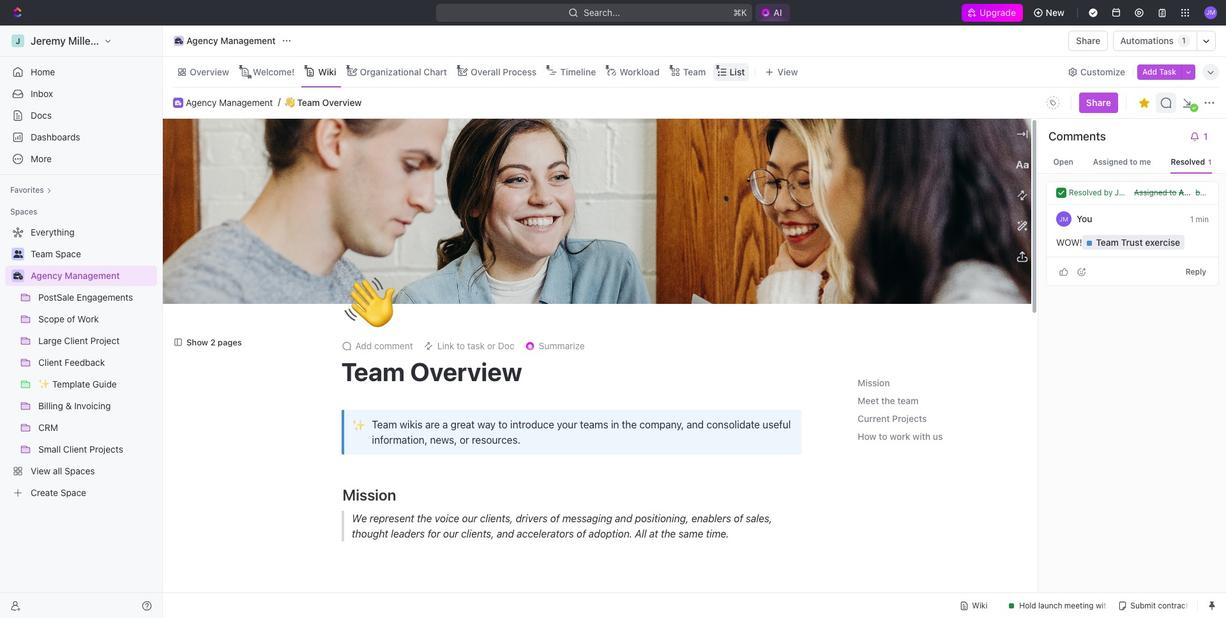 Task type: describe. For each thing, give the bounding box(es) containing it.
👋 team overview
[[285, 97, 362, 108]]

dropdown menu image
[[1043, 93, 1063, 113]]

customize button
[[1064, 63, 1129, 81]]

resolved for resolved by jeremy miller
[[1069, 188, 1102, 197]]

resolved for resolved 1
[[1171, 157, 1205, 167]]

list
[[730, 66, 745, 77]]

small
[[38, 444, 61, 455]]

client feedback link
[[38, 353, 155, 373]]

sales,
[[746, 513, 772, 525]]

overall process link
[[468, 63, 537, 81]]

show 2 pages
[[187, 337, 242, 347]]

feedback
[[65, 357, 105, 368]]

large client project
[[38, 335, 120, 346]]

add for add comment
[[355, 341, 372, 352]]

0 horizontal spatial spaces
[[10, 207, 37, 217]]

1 vertical spatial and
[[615, 513, 632, 525]]

me
[[1140, 157, 1151, 167]]

to for link to task or doc
[[457, 341, 465, 352]]

scope
[[38, 314, 64, 324]]

favorites button
[[5, 183, 57, 198]]

invoicing
[[74, 400, 111, 411]]

home
[[31, 66, 55, 77]]

postsale
[[38, 292, 74, 303]]

useful
[[763, 419, 791, 431]]

1 vertical spatial agency management
[[186, 97, 273, 108]]

add comment
[[355, 341, 413, 352]]

favorites
[[10, 185, 44, 195]]

team for team trust exercise
[[1096, 237, 1119, 248]]

spaces inside 'link'
[[65, 466, 95, 476]]

leaders
[[391, 528, 425, 540]]

jm inside dropdown button
[[1206, 8, 1216, 16]]

✨ template guide link
[[38, 374, 155, 395]]

adoption.
[[588, 528, 632, 540]]

0 vertical spatial agency management link
[[171, 33, 279, 49]]

1 vertical spatial our
[[443, 528, 458, 540]]

👋 for 👋 team overview
[[285, 97, 295, 108]]

upgrade
[[980, 7, 1017, 18]]

doc
[[498, 341, 515, 352]]

of inside sidebar navigation
[[67, 314, 75, 324]]

scope of work
[[38, 314, 99, 324]]

view all spaces
[[31, 466, 95, 476]]

us
[[933, 431, 943, 442]]

the inside team wikis are a great way to introduce your teams in the company, and consolidate useful information, news, or resources.
[[622, 419, 637, 431]]

change cover button
[[753, 279, 827, 299]]

create space link
[[5, 483, 155, 503]]

1 horizontal spatial jeremy
[[1115, 188, 1141, 197]]

client inside client feedback link
[[38, 357, 62, 368]]

2 vertical spatial agency management link
[[31, 266, 155, 286]]

great
[[451, 419, 475, 431]]

upgrade link
[[962, 4, 1023, 22]]

view button
[[761, 63, 803, 81]]

dashboards
[[31, 132, 80, 142]]

share inside share button
[[1076, 35, 1101, 46]]

enablers
[[691, 513, 731, 525]]

drivers
[[516, 513, 547, 525]]

inbox
[[31, 88, 53, 99]]

0 vertical spatial management
[[220, 35, 276, 46]]

team space
[[31, 248, 81, 259]]

crm
[[38, 422, 58, 433]]

billing
[[38, 400, 63, 411]]

workspace
[[105, 35, 158, 47]]

1 vertical spatial overview
[[322, 97, 362, 108]]

show
[[187, 337, 208, 347]]

your
[[557, 419, 577, 431]]

0 vertical spatial our
[[462, 513, 477, 525]]

organizational chart link
[[357, 63, 447, 81]]

team for team wikis are a great way to introduce your teams in the company, and consolidate useful information, news, or resources.
[[372, 419, 397, 431]]

⌘k
[[734, 7, 748, 18]]

add for add task
[[1143, 67, 1157, 76]]

workload link
[[617, 63, 660, 81]]

information,
[[372, 435, 427, 446]]

new button
[[1028, 3, 1072, 23]]

resources.
[[472, 435, 521, 446]]

time.
[[706, 528, 729, 540]]

j
[[16, 36, 20, 46]]

dashboards link
[[5, 127, 157, 148]]

change cover
[[761, 283, 819, 294]]

list link
[[727, 63, 745, 81]]

chart
[[424, 66, 447, 77]]

miller
[[1144, 188, 1163, 197]]

view all spaces link
[[5, 461, 155, 482]]

automations
[[1121, 35, 1174, 46]]

welcome!
[[253, 66, 295, 77]]

0 vertical spatial agency management
[[187, 35, 276, 46]]

with
[[913, 431, 931, 442]]

to for assigned to
[[1170, 188, 1177, 197]]

same
[[678, 528, 703, 540]]

wiki link
[[316, 63, 336, 81]]

task
[[1160, 67, 1177, 76]]

team trust exercise link
[[1087, 237, 1180, 248]]

crm link
[[38, 418, 155, 438]]

assigned to
[[1134, 188, 1177, 197]]

at
[[649, 528, 658, 540]]

tree inside sidebar navigation
[[5, 222, 157, 503]]

client for small
[[63, 444, 87, 455]]

engagements
[[77, 292, 133, 303]]

client feedback
[[38, 357, 105, 368]]

represent
[[369, 513, 414, 525]]

team space link
[[31, 244, 155, 264]]

jeremy inside sidebar navigation
[[31, 35, 66, 47]]

0 horizontal spatial meet
[[343, 591, 378, 609]]

teams
[[580, 419, 608, 431]]

create
[[31, 487, 58, 498]]

small client projects link
[[38, 439, 155, 460]]

0 horizontal spatial overview
[[190, 66, 229, 77]]

1 horizontal spatial meet
[[858, 396, 879, 406]]

agency management inside sidebar navigation
[[31, 270, 120, 281]]

how to work with us
[[858, 431, 943, 442]]

1 vertical spatial management
[[219, 97, 273, 108]]

assigned for assigned to
[[1134, 188, 1168, 197]]

1 horizontal spatial mission
[[858, 378, 890, 389]]

overall process
[[471, 66, 537, 77]]

2
[[210, 337, 216, 347]]

change
[[761, 283, 793, 294]]



Task type: locate. For each thing, give the bounding box(es) containing it.
or inside link to task or doc dropdown button
[[487, 341, 496, 352]]

share down customize button
[[1086, 97, 1111, 108]]

docs link
[[5, 105, 157, 126]]

1 vertical spatial team
[[407, 591, 443, 609]]

our
[[462, 513, 477, 525], [443, 528, 458, 540]]

business time image for middle agency management 'link'
[[175, 100, 181, 105]]

1 horizontal spatial meet the team
[[858, 396, 919, 406]]

1 up resolved 1
[[1204, 131, 1208, 142]]

scope of work link
[[38, 309, 155, 330]]

2 vertical spatial overview
[[410, 357, 522, 387]]

you
[[1077, 213, 1093, 224]]

team inside team wikis are a great way to introduce your teams in the company, and consolidate useful information, news, or resources.
[[372, 419, 397, 431]]

1 horizontal spatial overview
[[322, 97, 362, 108]]

in
[[611, 419, 619, 431]]

cover
[[795, 283, 819, 294]]

management inside sidebar navigation
[[65, 270, 120, 281]]

0 vertical spatial or
[[487, 341, 496, 352]]

view for view
[[778, 66, 798, 77]]

open
[[1054, 157, 1074, 167]]

👋 up "add comment"
[[344, 273, 395, 333]]

assigned for assigned to me
[[1093, 157, 1128, 167]]

the
[[882, 396, 895, 406], [622, 419, 637, 431], [417, 513, 432, 525], [661, 528, 676, 540], [381, 591, 404, 609]]

✨ for ✨ template guide
[[38, 379, 50, 390]]

1 vertical spatial meet the team
[[343, 591, 443, 609]]

introduce
[[510, 419, 554, 431]]

comments
[[1049, 130, 1106, 143]]

0 vertical spatial team
[[898, 396, 919, 406]]

1 vertical spatial jeremy
[[1115, 188, 1141, 197]]

agency up overview link
[[187, 35, 218, 46]]

overview down link to task or doc dropdown button
[[410, 357, 522, 387]]

projects
[[892, 414, 927, 424], [89, 444, 123, 455]]

reposition button
[[692, 279, 753, 299]]

Resolved by Jeremy Miller checkbox
[[1056, 188, 1067, 198]]

thought
[[352, 528, 388, 540]]

to right miller
[[1170, 188, 1177, 197]]

client inside large client project link
[[64, 335, 88, 346]]

our right voice
[[462, 513, 477, 525]]

business time image inside agency management 'link'
[[175, 38, 183, 44]]

everything
[[31, 227, 75, 238]]

assigned up by
[[1093, 157, 1128, 167]]

ai
[[774, 7, 782, 18]]

organizational chart
[[360, 66, 447, 77]]

are
[[425, 419, 440, 431]]

large client project link
[[38, 331, 155, 351]]

to inside team wikis are a great way to introduce your teams in the company, and consolidate useful information, news, or resources.
[[498, 419, 508, 431]]

client up view all spaces 'link' on the left bottom
[[63, 444, 87, 455]]

1 horizontal spatial or
[[487, 341, 496, 352]]

0 vertical spatial overview
[[190, 66, 229, 77]]

1 vertical spatial projects
[[89, 444, 123, 455]]

comment
[[374, 341, 413, 352]]

team for team overview
[[341, 357, 405, 387]]

we represent the voice our clients, drivers of messaging and positioning, enablers of sales, thought leaders for our clients, and accelerators of adoption. all at the same time.
[[352, 513, 775, 540]]

current projects
[[858, 414, 927, 424]]

✨ template guide
[[38, 379, 117, 390]]

management down team space link
[[65, 270, 120, 281]]

1 inside resolved 1
[[1209, 158, 1212, 166]]

tree
[[5, 222, 157, 503]]

client inside small client projects link
[[63, 444, 87, 455]]

1 vertical spatial space
[[61, 487, 86, 498]]

overview
[[190, 66, 229, 77], [322, 97, 362, 108], [410, 357, 522, 387]]

1 vertical spatial add
[[355, 341, 372, 352]]

1 vertical spatial meet
[[343, 591, 378, 609]]

spaces
[[10, 207, 37, 217], [65, 466, 95, 476]]

to for how to work with us
[[879, 431, 888, 442]]

and left accelerators
[[497, 528, 514, 540]]

0 vertical spatial spaces
[[10, 207, 37, 217]]

0 vertical spatial meet
[[858, 396, 879, 406]]

0 horizontal spatial jeremy
[[31, 35, 66, 47]]

current
[[858, 414, 890, 424]]

client up client feedback
[[64, 335, 88, 346]]

resolved down 1 dropdown button
[[1171, 157, 1205, 167]]

0 horizontal spatial or
[[460, 435, 469, 446]]

1 button
[[1185, 126, 1217, 147]]

postsale engagements
[[38, 292, 133, 303]]

to inside link to task or doc dropdown button
[[457, 341, 465, 352]]

sidebar navigation
[[0, 26, 165, 618]]

0 horizontal spatial 👋
[[285, 97, 295, 108]]

client down large
[[38, 357, 62, 368]]

to for assigned to me
[[1130, 157, 1138, 167]]

management down welcome! link
[[219, 97, 273, 108]]

0 horizontal spatial view
[[31, 466, 51, 476]]

1 vertical spatial client
[[38, 357, 62, 368]]

👋 for 👋
[[344, 273, 395, 333]]

wiki
[[318, 66, 336, 77]]

1 left min
[[1190, 214, 1194, 224]]

space for team space
[[55, 248, 81, 259]]

add left the task
[[1143, 67, 1157, 76]]

0 vertical spatial assigned
[[1093, 157, 1128, 167]]

0 vertical spatial add
[[1143, 67, 1157, 76]]

1 vertical spatial assigned
[[1134, 188, 1168, 197]]

0 horizontal spatial team
[[407, 591, 443, 609]]

to left me
[[1130, 157, 1138, 167]]

team left trust
[[1096, 237, 1119, 248]]

0 horizontal spatial jm
[[1060, 215, 1069, 223]]

add left comment
[[355, 341, 372, 352]]

team up information,
[[372, 419, 397, 431]]

overview down wiki
[[322, 97, 362, 108]]

agency
[[187, 35, 218, 46], [186, 97, 217, 108], [31, 270, 62, 281]]

user group image
[[13, 250, 23, 258]]

2 horizontal spatial overview
[[410, 357, 522, 387]]

0 vertical spatial ✨
[[38, 379, 50, 390]]

1 vertical spatial 👋
[[344, 273, 395, 333]]

view left all
[[31, 466, 51, 476]]

1 vertical spatial jm
[[1060, 215, 1069, 223]]

tree containing everything
[[5, 222, 157, 503]]

✨ up billing
[[38, 379, 50, 390]]

projects up how to work with us
[[892, 414, 927, 424]]

jeremy
[[31, 35, 66, 47], [1115, 188, 1141, 197]]

agency management up postsale engagements
[[31, 270, 120, 281]]

ai button
[[756, 4, 790, 22]]

how
[[858, 431, 877, 442]]

jeremy right by
[[1115, 188, 1141, 197]]

add task
[[1143, 67, 1177, 76]]

1 horizontal spatial projects
[[892, 414, 927, 424]]

1 horizontal spatial 👋
[[344, 273, 395, 333]]

client
[[64, 335, 88, 346], [38, 357, 62, 368], [63, 444, 87, 455]]

min
[[1196, 214, 1209, 224]]

1 vertical spatial business time image
[[175, 100, 181, 105]]

2 vertical spatial management
[[65, 270, 120, 281]]

team for team space
[[31, 248, 53, 259]]

client for large
[[64, 335, 88, 346]]

0 vertical spatial client
[[64, 335, 88, 346]]

0 horizontal spatial meet the team
[[343, 591, 443, 609]]

view inside 'link'
[[31, 466, 51, 476]]

0 horizontal spatial ✨
[[38, 379, 50, 390]]

business time image
[[175, 38, 183, 44], [175, 100, 181, 105], [13, 272, 23, 280]]

to right way
[[498, 419, 508, 431]]

space down view all spaces 'link' on the left bottom
[[61, 487, 86, 498]]

1
[[1182, 36, 1186, 45], [1204, 131, 1208, 142], [1209, 158, 1212, 166], [1190, 214, 1194, 224]]

agency down team space
[[31, 270, 62, 281]]

0 horizontal spatial and
[[497, 528, 514, 540]]

1 horizontal spatial team
[[898, 396, 919, 406]]

1 horizontal spatial assigned
[[1134, 188, 1168, 197]]

team down "add comment"
[[341, 357, 405, 387]]

1 vertical spatial ✨
[[352, 418, 365, 432]]

agency management down overview link
[[186, 97, 273, 108]]

2 horizontal spatial and
[[687, 419, 704, 431]]

1 min
[[1190, 214, 1209, 224]]

0 vertical spatial share
[[1076, 35, 1101, 46]]

0 vertical spatial meet the team
[[858, 396, 919, 406]]

agency inside tree
[[31, 270, 62, 281]]

1 vertical spatial mission
[[343, 486, 396, 504]]

1 down 1 dropdown button
[[1209, 158, 1212, 166]]

clients,
[[480, 513, 513, 525], [461, 528, 494, 540]]

view inside button
[[778, 66, 798, 77]]

messaging
[[562, 513, 612, 525]]

or inside team wikis are a great way to introduce your teams in the company, and consolidate useful information, news, or resources.
[[460, 435, 469, 446]]

1 horizontal spatial resolved
[[1171, 157, 1205, 167]]

1 vertical spatial view
[[31, 466, 51, 476]]

of left work
[[67, 314, 75, 324]]

agency down overview link
[[186, 97, 217, 108]]

1 vertical spatial resolved
[[1069, 188, 1102, 197]]

overview left welcome! link
[[190, 66, 229, 77]]

and right 'company,'
[[687, 419, 704, 431]]

space for create space
[[61, 487, 86, 498]]

✨ inside sidebar navigation
[[38, 379, 50, 390]]

and up adoption. on the bottom
[[615, 513, 632, 525]]

trust
[[1121, 237, 1143, 248]]

create space
[[31, 487, 86, 498]]

clients, left drivers
[[480, 513, 513, 525]]

agency management link down overview link
[[186, 97, 273, 108]]

1 inside 1 dropdown button
[[1204, 131, 1208, 142]]

overview link
[[187, 63, 229, 81]]

1 vertical spatial spaces
[[65, 466, 95, 476]]

and inside team wikis are a great way to introduce your teams in the company, and consolidate useful information, news, or resources.
[[687, 419, 704, 431]]

mission up current
[[858, 378, 890, 389]]

mission up we
[[343, 486, 396, 504]]

team down wiki link
[[297, 97, 320, 108]]

accelerators
[[517, 528, 574, 540]]

view for view all spaces
[[31, 466, 51, 476]]

0 vertical spatial clients,
[[480, 513, 513, 525]]

0 vertical spatial and
[[687, 419, 704, 431]]

1 horizontal spatial ✨
[[352, 418, 365, 432]]

0 vertical spatial view
[[778, 66, 798, 77]]

view button
[[761, 57, 803, 87]]

and
[[687, 419, 704, 431], [615, 513, 632, 525], [497, 528, 514, 540]]

home link
[[5, 62, 157, 82]]

space down everything link
[[55, 248, 81, 259]]

of up accelerators
[[550, 513, 559, 525]]

share up customize button
[[1076, 35, 1101, 46]]

resolved
[[1171, 157, 1205, 167], [1069, 188, 1102, 197]]

to right link
[[457, 341, 465, 352]]

customize
[[1081, 66, 1126, 77]]

0 vertical spatial jeremy
[[31, 35, 66, 47]]

management up welcome! link
[[220, 35, 276, 46]]

✨ for ✨
[[352, 418, 365, 432]]

👋
[[285, 97, 295, 108], [344, 273, 395, 333]]

1 vertical spatial agency management link
[[186, 97, 273, 108]]

1 horizontal spatial and
[[615, 513, 632, 525]]

spaces down small client projects
[[65, 466, 95, 476]]

1 vertical spatial or
[[460, 435, 469, 446]]

jeremy miller's workspace
[[31, 35, 158, 47]]

more
[[31, 153, 52, 164]]

template
[[52, 379, 90, 390]]

agency management
[[187, 35, 276, 46], [186, 97, 273, 108], [31, 270, 120, 281]]

meet
[[858, 396, 879, 406], [343, 591, 378, 609]]

projects inside sidebar navigation
[[89, 444, 123, 455]]

or left doc
[[487, 341, 496, 352]]

2 vertical spatial client
[[63, 444, 87, 455]]

2 vertical spatial agency management
[[31, 270, 120, 281]]

of left the sales,
[[734, 513, 743, 525]]

jeremy right j
[[31, 35, 66, 47]]

inbox link
[[5, 84, 157, 104]]

0 vertical spatial resolved
[[1171, 157, 1205, 167]]

2 vertical spatial agency
[[31, 270, 62, 281]]

billing & invoicing
[[38, 400, 111, 411]]

assigned down me
[[1134, 188, 1168, 197]]

2 vertical spatial and
[[497, 528, 514, 540]]

resolved by jeremy miller
[[1069, 188, 1163, 197]]

team right user group image
[[31, 248, 53, 259]]

summarize button
[[520, 338, 590, 355]]

👋 inside the 👋 team overview
[[285, 97, 295, 108]]

0 vertical spatial space
[[55, 248, 81, 259]]

0 vertical spatial jm
[[1206, 8, 1216, 16]]

workload
[[620, 66, 660, 77]]

of down messaging
[[576, 528, 586, 540]]

add inside 'button'
[[1143, 67, 1157, 76]]

projects down crm link on the left
[[89, 444, 123, 455]]

agency for middle agency management 'link'
[[186, 97, 217, 108]]

1 horizontal spatial view
[[778, 66, 798, 77]]

0 horizontal spatial assigned
[[1093, 157, 1128, 167]]

team left list link
[[683, 66, 706, 77]]

view right list
[[778, 66, 798, 77]]

link to task or doc button
[[418, 338, 520, 355]]

0 vertical spatial 👋
[[285, 97, 295, 108]]

a
[[443, 419, 448, 431]]

jeremy miller's workspace, , element
[[11, 34, 24, 47]]

team
[[898, 396, 919, 406], [407, 591, 443, 609]]

to right how
[[879, 431, 888, 442]]

timeline link
[[558, 63, 596, 81]]

0 vertical spatial agency
[[187, 35, 218, 46]]

0 vertical spatial business time image
[[175, 38, 183, 44]]

1 vertical spatial clients,
[[461, 528, 494, 540]]

1 horizontal spatial add
[[1143, 67, 1157, 76]]

billing & invoicing link
[[38, 396, 155, 416]]

or
[[487, 341, 496, 352], [460, 435, 469, 446]]

1 vertical spatial agency
[[186, 97, 217, 108]]

resolved left by
[[1069, 188, 1102, 197]]

to
[[1130, 157, 1138, 167], [1170, 188, 1177, 197], [457, 341, 465, 352], [498, 419, 508, 431], [879, 431, 888, 442]]

0 horizontal spatial mission
[[343, 486, 396, 504]]

of
[[67, 314, 75, 324], [550, 513, 559, 525], [734, 513, 743, 525], [576, 528, 586, 540]]

reposition
[[700, 283, 745, 294]]

1 horizontal spatial jm
[[1206, 8, 1216, 16]]

0 horizontal spatial add
[[355, 341, 372, 352]]

welcome! link
[[250, 63, 295, 81]]

0 vertical spatial mission
[[858, 378, 890, 389]]

0 horizontal spatial projects
[[89, 444, 123, 455]]

0 vertical spatial projects
[[892, 414, 927, 424]]

business time image for the bottommost agency management 'link'
[[13, 272, 23, 280]]

👋 down welcome!
[[285, 97, 295, 108]]

or down great
[[460, 435, 469, 446]]

✨ left wikis
[[352, 418, 365, 432]]

agency management up overview link
[[187, 35, 276, 46]]

we
[[352, 513, 367, 525]]

team overview
[[341, 357, 522, 387]]

agency for the bottommost agency management 'link'
[[31, 270, 62, 281]]

agency management link up overview link
[[171, 33, 279, 49]]

1 horizontal spatial our
[[462, 513, 477, 525]]

1 vertical spatial share
[[1086, 97, 1111, 108]]

assigned to me
[[1093, 157, 1151, 167]]

project
[[90, 335, 120, 346]]

way
[[478, 419, 496, 431]]

1 horizontal spatial spaces
[[65, 466, 95, 476]]

news,
[[430, 435, 457, 446]]

all
[[635, 528, 646, 540]]

clients, right the for
[[461, 528, 494, 540]]

spaces down 'favorites'
[[10, 207, 37, 217]]

our down voice
[[443, 528, 458, 540]]

mission
[[858, 378, 890, 389], [343, 486, 396, 504]]

team inside tree
[[31, 248, 53, 259]]

2 vertical spatial business time image
[[13, 272, 23, 280]]

agency management link down team space link
[[31, 266, 155, 286]]

1 right automations
[[1182, 36, 1186, 45]]

search...
[[584, 7, 620, 18]]

0 horizontal spatial resolved
[[1069, 188, 1102, 197]]

0 horizontal spatial our
[[443, 528, 458, 540]]

guide
[[93, 379, 117, 390]]



Task type: vqa. For each thing, say whether or not it's contained in the screenshot.
Integrations link at the bottom
no



